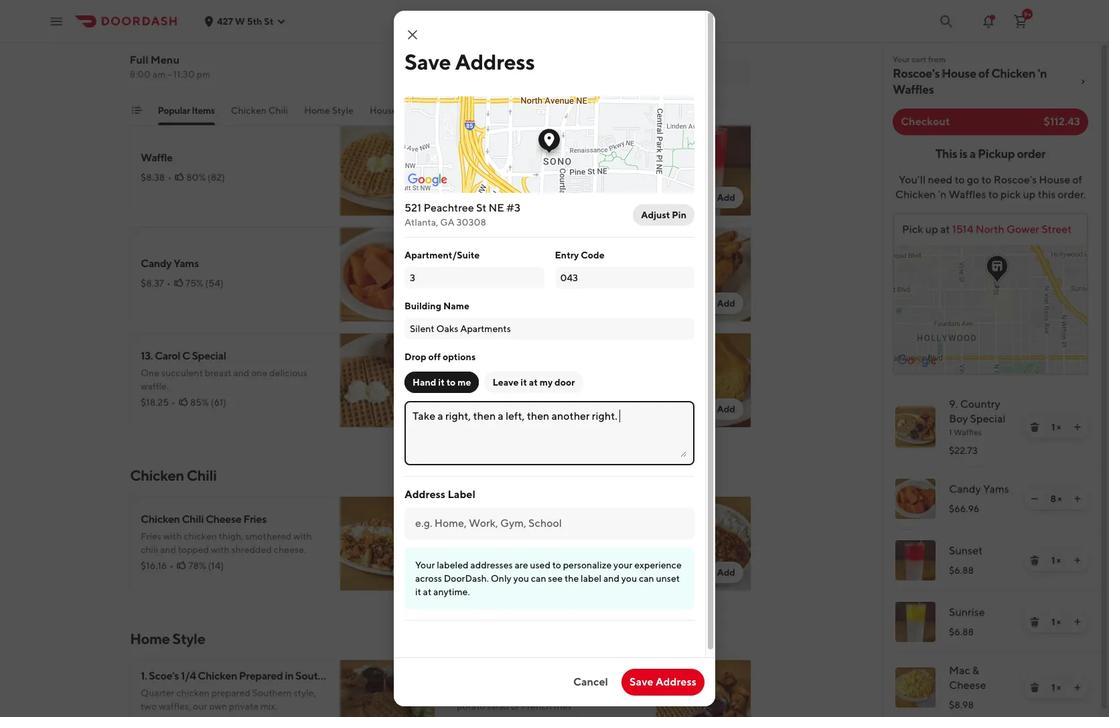 Task type: describe. For each thing, give the bounding box(es) containing it.
choice up '79% (101)' in the top left of the page
[[509, 50, 538, 61]]

'n inside you'll need to go to roscoe's house of chicken 'n waffles to pick up this order.
[[938, 188, 947, 201]]

remove item from cart image for 9. country boy special
[[1030, 422, 1041, 433]]

house combos
[[370, 105, 435, 116]]

chicken chili cheese fries image
[[340, 496, 436, 592]]

your for your cart from
[[893, 54, 910, 64]]

one inside 13. carol c special one succulent breast and one delicious waffle.
[[141, 368, 159, 379]]

sunrise
[[949, 606, 985, 619]]

add for one wing
[[717, 298, 736, 309]]

13. carol c special one succulent breast and one delicious waffle.
[[141, 350, 307, 392]]

× for candy yams
[[1058, 494, 1062, 505]]

0 vertical spatial mac & cheese image
[[657, 0, 752, 5]]

beverages
[[490, 105, 535, 116]]

1 × for 9. country boy special
[[1052, 422, 1061, 433]]

2 you from the left
[[622, 574, 637, 584]]

0 vertical spatial sunset image
[[657, 121, 752, 216]]

waffle image
[[340, 121, 436, 216]]

fruit
[[522, 163, 540, 174]]

home style button
[[305, 104, 354, 125]]

70%
[[503, 179, 522, 190]]

chicken chili cheese fries fries with chicken thigh, smothered with chili and topped with shredded cheese.
[[141, 513, 312, 555]]

pin
[[672, 210, 687, 220]]

1514 north gower street link
[[950, 223, 1072, 236]]

1 × for sunrise
[[1052, 617, 1061, 628]]

0 horizontal spatial fries
[[141, 531, 161, 542]]

1 can from the left
[[531, 574, 546, 584]]

remove item from cart image for sunrise
[[1030, 617, 1041, 628]]

and inside "three wings and a choice of two waffles or potato salad or french fries"
[[510, 688, 526, 699]]

1 1. scoe's 1/4 chicken prepared in southern style image from the top
[[340, 0, 436, 5]]

it for to
[[438, 377, 445, 388]]

fries inside "three wings and a choice of two waffles or potato salad or french fries"
[[554, 702, 572, 712]]

8:00
[[130, 69, 151, 80]]

1 horizontal spatial one
[[457, 257, 478, 270]]

entry code
[[555, 250, 605, 261]]

0 horizontal spatial candy
[[141, 257, 172, 270]]

1 for sunrise
[[1052, 617, 1055, 628]]

two inside 9. country boy special three wings and a choice of two waffles or potato salad or french fries
[[259, 44, 275, 54]]

1 for sunset
[[1052, 555, 1055, 566]]

at for my
[[529, 377, 538, 388]]

add for waffle
[[401, 192, 419, 203]]

with up topped
[[163, 531, 182, 542]]

cart
[[912, 54, 927, 64]]

this
[[1038, 188, 1056, 201]]

mac
[[949, 665, 971, 677]]

chili inside the 'chicken chili cheese fries fries with chicken thigh, smothered with chili and topped with shredded cheese.'
[[182, 513, 204, 526]]

(96)
[[210, 73, 228, 84]]

(54) for yams
[[205, 278, 224, 289]]

chicken inside you'll need to go to roscoe's house of chicken 'n waffles to pick up this order.
[[896, 188, 936, 201]]

1. scoe's 1/4 chicken prepared in southern style quarter chicken prepared southern style, two waffles, our own private mix.
[[141, 670, 365, 712]]

0 vertical spatial save address
[[405, 49, 535, 74]]

c
[[182, 350, 190, 362]]

white
[[480, 538, 504, 549]]

13. carol c special image
[[340, 333, 436, 428]]

potato inside 9. country boy special three wings and a choice of two waffles or potato salad or french fries
[[141, 57, 169, 68]]

our
[[193, 702, 207, 712]]

0 horizontal spatial address
[[405, 488, 446, 501]]

&
[[973, 665, 980, 677]]

pickup
[[978, 147, 1015, 161]]

× for mac & cheese
[[1057, 683, 1061, 693]]

boy for 9. country boy special three wings and a choice of two waffles or potato salad or french fries
[[192, 25, 211, 38]]

it inside your labeled addresses are used to personalize your experience across doordash. only you can see the label and you can unset it at anytime.
[[415, 587, 421, 598]]

rice
[[613, 520, 634, 533]]

up inside you'll need to go to roscoe's house of chicken 'n waffles to pick up this order.
[[1023, 188, 1036, 201]]

fries inside 9. country boy special three wings and a choice of two waffles or potato salad or french fries
[[238, 57, 256, 68]]

this is a pickup order
[[936, 147, 1046, 161]]

rice
[[506, 538, 521, 549]]

chili
[[141, 545, 158, 555]]

list containing 9. country boy special
[[882, 386, 1100, 718]]

gower
[[1007, 223, 1040, 236]]

1 horizontal spatial yams
[[984, 483, 1010, 496]]

sunset lemonade and fruit punch.
[[457, 145, 571, 174]]

over
[[457, 538, 478, 549]]

1 horizontal spatial fries
[[243, 513, 267, 526]]

items
[[192, 105, 215, 116]]

9+
[[1024, 10, 1032, 18]]

comes with choice of chicken.
[[457, 50, 585, 61]]

Apartment/Suite text field
[[410, 271, 539, 285]]

83% (54)
[[504, 278, 543, 289]]

roscoe's house of chicken 'n waffles
[[893, 66, 1047, 96]]

of inside roscoe's house of chicken 'n waffles
[[979, 66, 990, 80]]

$8.38
[[141, 172, 165, 183]]

add one to cart image
[[1073, 422, 1083, 433]]

ne
[[489, 202, 504, 214]]

combos
[[399, 105, 435, 116]]

$16.16 •
[[141, 561, 174, 572]]

special for 9. country boy special 1 waffles
[[971, 413, 1006, 425]]

wings inside 9. country boy special three wings and a choice of two waffles or potato salad or french fries
[[167, 44, 192, 54]]

beverages button
[[490, 104, 535, 125]]

label
[[448, 488, 476, 501]]

Building Name text field
[[410, 322, 689, 336]]

1 vertical spatial a
[[970, 147, 976, 161]]

chicken inside 1. scoe's 1/4 chicken prepared in southern style quarter chicken prepared southern style, two waffles, our own private mix.
[[198, 670, 237, 683]]

• for $8.37 •
[[167, 278, 171, 289]]

wings inside "three wings and a choice of two waffles or potato salad or french fries"
[[483, 688, 508, 699]]

two inside "three wings and a choice of two waffles or potato salad or french fries"
[[575, 688, 591, 699]]

over
[[559, 520, 580, 533]]

521
[[405, 202, 422, 214]]

1 horizontal spatial address
[[455, 49, 535, 74]]

powered by google image for the rightmost map region
[[898, 354, 937, 368]]

add button for bowl of chicken chili over white rice or beans
[[709, 562, 744, 584]]

waffles,
[[159, 702, 191, 712]]

• for $18.25 •
[[172, 397, 175, 408]]

(14)
[[208, 561, 224, 572]]

is
[[960, 147, 968, 161]]

0 vertical spatial 9. country boy special image
[[340, 15, 436, 111]]

to left pick
[[989, 188, 999, 201]]

leave
[[493, 377, 519, 388]]

add button for one wing
[[709, 293, 744, 314]]

75%
[[185, 278, 204, 289]]

$5.39
[[457, 384, 482, 395]]

at inside your labeled addresses are used to personalize your experience across doordash. only you can see the label and you can unset it at anytime.
[[423, 587, 432, 598]]

chili up the 'chicken chili cheese fries fries with chicken thigh, smothered with chili and topped with shredded cheese.'
[[187, 467, 217, 484]]

order.
[[1058, 188, 1086, 201]]

potato inside "three wings and a choice of two waffles or potato salad or french fries"
[[457, 702, 485, 712]]

personalize
[[563, 560, 612, 571]]

add for bowl of chicken chili over white rice or beans
[[717, 568, 736, 578]]

1 vertical spatial style
[[172, 630, 205, 648]]

succulent
[[161, 368, 203, 379]]

style inside home style button
[[332, 105, 354, 116]]

• for $16.16 •
[[170, 561, 174, 572]]

pick up at 1514 north gower street
[[903, 223, 1072, 236]]

it for at
[[521, 377, 527, 388]]

adjust pin
[[641, 210, 687, 220]]

$8.37
[[141, 278, 164, 289]]

country for 9. country boy special three wings and a choice of two waffles or potato salad or french fries
[[151, 25, 190, 38]]

× for 9. country boy special
[[1057, 422, 1061, 433]]

house inside button
[[370, 105, 398, 116]]

× for sunrise
[[1057, 617, 1061, 628]]

9. for 9. country boy special three wings and a choice of two waffles or potato salad or french fries
[[141, 25, 149, 38]]

st inside 521 peachtree st ne #3 atlanta, ga 30308
[[476, 202, 487, 214]]

$8.37 •
[[141, 278, 171, 289]]

waffle
[[141, 151, 173, 164]]

0 vertical spatial yams
[[174, 257, 199, 270]]

special for 9. country boy special three wings and a choice of two waffles or potato salad or french fries
[[212, 25, 247, 38]]

save inside button
[[630, 676, 654, 689]]

add for candy yams
[[401, 298, 419, 309]]

$9.28 •
[[457, 554, 488, 565]]

close save address image
[[405, 27, 421, 43]]

white
[[582, 520, 611, 533]]

choice inside "three wings and a choice of two waffles or potato salad or french fries"
[[535, 688, 563, 699]]

75% (54)
[[185, 278, 224, 289]]

building name
[[405, 301, 470, 312]]

waffle.
[[141, 381, 169, 392]]

1 horizontal spatial 9. country boy special image
[[657, 660, 752, 718]]

three inside 9. country boy special three wings and a choice of two waffles or potato salad or french fries
[[141, 44, 165, 54]]

86%
[[503, 554, 521, 565]]

0 vertical spatial candy yams
[[141, 257, 199, 270]]

2 horizontal spatial 9. country boy special image
[[896, 407, 936, 448]]

427
[[217, 16, 233, 26]]

0 horizontal spatial st
[[264, 16, 274, 26]]

0 horizontal spatial save
[[405, 49, 451, 74]]

• for $6.88 •
[[484, 179, 488, 190]]

add for corn bread
[[717, 404, 736, 415]]

add button for 9. country boy special
[[393, 81, 427, 103]]

choice inside 9. country boy special three wings and a choice of two waffles or potato salad or french fries
[[218, 44, 247, 54]]

2 can from the left
[[639, 574, 654, 584]]

1 vertical spatial home style
[[130, 630, 205, 648]]

$8.38 •
[[141, 172, 172, 183]]

add one to cart image for mac & cheese
[[1073, 683, 1083, 693]]

extra condiments
[[551, 105, 628, 116]]

used
[[530, 560, 551, 571]]

waffles inside 9. country boy special three wings and a choice of two waffles or potato salad or french fries
[[277, 44, 307, 54]]

chili inside button
[[269, 105, 289, 116]]

Item Search search field
[[559, 63, 741, 78]]

options
[[443, 352, 476, 362]]

chicken inside chicken chili button
[[231, 105, 267, 116]]

prepared
[[212, 688, 251, 699]]

wing
[[480, 257, 506, 270]]

only
[[491, 574, 512, 584]]

1 horizontal spatial chicken chili
[[231, 105, 289, 116]]

breast
[[205, 368, 232, 379]]

$112.43
[[1044, 115, 1081, 128]]

waffles inside "three wings and a choice of two waffles or potato salad or french fries"
[[593, 688, 624, 699]]

$22.73 for $22.73 •
[[141, 73, 169, 84]]

your for your labeled addresses are used to personalize your experience across doordash. only you can see the label and you can unset it at anytime.
[[415, 560, 435, 571]]

home inside button
[[305, 105, 331, 116]]

a inside 9. country boy special three wings and a choice of two waffles or potato salad or french fries
[[212, 44, 216, 54]]

mix.
[[260, 702, 278, 712]]

chicken inside bowl of chicken chili over white rice or beans over white rice or beans.
[[494, 520, 533, 533]]

add for 9. country boy special
[[401, 86, 419, 97]]

83%
[[504, 278, 523, 289]]

building
[[405, 301, 442, 312]]

and inside 9. country boy special three wings and a choice of two waffles or potato salad or french fries
[[194, 44, 210, 54]]

1 vertical spatial up
[[926, 223, 939, 236]]

bread
[[482, 363, 511, 376]]

'n inside roscoe's house of chicken 'n waffles
[[1038, 66, 1047, 80]]

address inside button
[[656, 676, 697, 689]]

1 × for mac & cheese
[[1052, 683, 1061, 693]]

1 vertical spatial southern
[[252, 688, 292, 699]]

(15)
[[523, 554, 539, 565]]

candy inside list
[[949, 483, 981, 496]]

1 horizontal spatial sunset image
[[896, 541, 936, 581]]

$5.09 •
[[457, 278, 490, 289]]

$22.73 for $22.73
[[949, 446, 978, 456]]

× for sunset
[[1057, 555, 1061, 566]]



Task type: vqa. For each thing, say whether or not it's contained in the screenshot.


Task type: locate. For each thing, give the bounding box(es) containing it.
house left "combos" on the left of the page
[[370, 105, 398, 116]]

78% (14)
[[188, 561, 224, 572]]

choice left cancel button
[[535, 688, 563, 699]]

label
[[581, 574, 602, 584]]

at for 1514
[[941, 223, 950, 236]]

• right the $8.37
[[167, 278, 171, 289]]

0 vertical spatial waffles
[[277, 44, 307, 54]]

of inside 9. country boy special three wings and a choice of two waffles or potato salad or french fries
[[249, 44, 257, 54]]

chili inside bowl of chicken chili over white rice or beans over white rice or beans.
[[535, 520, 557, 533]]

1 horizontal spatial cheese
[[949, 679, 987, 692]]

add button for corn bread
[[709, 399, 744, 420]]

are
[[515, 560, 528, 571]]

0 vertical spatial two
[[259, 44, 275, 54]]

fries down cancel button
[[554, 702, 572, 712]]

2 vertical spatial house
[[1039, 174, 1071, 186]]

0 vertical spatial style
[[332, 105, 354, 116]]

of down notification bell image
[[979, 66, 990, 80]]

of inside bowl of chicken chili over white rice or beans over white rice or beans.
[[483, 520, 492, 533]]

house inside you'll need to go to roscoe's house of chicken 'n waffles to pick up this order.
[[1039, 174, 1071, 186]]

0 vertical spatial powered by google image
[[408, 174, 448, 187]]

$6.88 for sunrise
[[949, 627, 974, 638]]

2 vertical spatial two
[[141, 702, 157, 712]]

1 vertical spatial mac & cheese image
[[896, 668, 936, 708]]

southern up the mix.
[[252, 688, 292, 699]]

1 vertical spatial remove item from cart image
[[1030, 555, 1041, 566]]

0 horizontal spatial fries
[[238, 57, 256, 68]]

candy up the $8.37 •
[[141, 257, 172, 270]]

bowl of chicken chili over white rice or beans image
[[657, 496, 752, 592]]

1 for 9. country boy special
[[1052, 422, 1055, 433]]

and inside 13. carol c special one succulent breast and one delicious waffle.
[[233, 368, 250, 379]]

1 inside '9. country boy special 1 waffles'
[[949, 427, 953, 438]]

4 1 × from the top
[[1052, 683, 1061, 693]]

notification bell image
[[981, 13, 997, 29]]

one up apartment/suite text box
[[457, 257, 478, 270]]

1 horizontal spatial boy
[[949, 413, 968, 425]]

1/4
[[181, 670, 196, 683]]

candy yams inside list
[[949, 483, 1010, 496]]

anytime.
[[434, 587, 470, 598]]

1 vertical spatial save
[[630, 676, 654, 689]]

roscoe's up pick
[[994, 174, 1037, 186]]

3 add one to cart image from the top
[[1073, 617, 1083, 628]]

add one to cart image for sunrise
[[1073, 617, 1083, 628]]

roscoe's inside roscoe's house of chicken 'n waffles
[[893, 66, 940, 80]]

remove item from cart image
[[1030, 617, 1041, 628], [1030, 683, 1041, 693]]

prepared
[[239, 670, 283, 683]]

• right the $18.25
[[172, 397, 175, 408]]

lemonade
[[457, 163, 503, 174]]

map region
[[361, 0, 705, 296], [821, 202, 1110, 374]]

0 vertical spatial address
[[455, 49, 535, 74]]

beans.
[[534, 538, 562, 549]]

$5.09
[[457, 278, 483, 289]]

am
[[153, 69, 166, 80]]

• right -
[[172, 73, 176, 84]]

$22.70
[[457, 66, 487, 77]]

of inside "three wings and a choice of two waffles or potato salad or french fries"
[[565, 688, 573, 699]]

2 1 × from the top
[[1052, 555, 1061, 566]]

potato
[[141, 57, 169, 68], [457, 702, 485, 712]]

1 horizontal spatial it
[[438, 377, 445, 388]]

1 vertical spatial french
[[522, 702, 552, 712]]

you down the are
[[514, 574, 529, 584]]

chicken up our on the left of the page
[[176, 688, 210, 699]]

add one to cart image for sunset
[[1073, 555, 1083, 566]]

beans
[[648, 520, 677, 533]]

0 vertical spatial save
[[405, 49, 451, 74]]

addresses
[[471, 560, 513, 571]]

north
[[976, 223, 1005, 236]]

cheese inside the 'chicken chili cheese fries fries with chicken thigh, smothered with chili and topped with shredded cheese.'
[[206, 513, 242, 526]]

remove item from cart image for sunset
[[1030, 555, 1041, 566]]

0 horizontal spatial two
[[141, 702, 157, 712]]

0 vertical spatial country
[[151, 25, 190, 38]]

corn bread image
[[657, 333, 752, 428]]

• right "$5.39"
[[484, 384, 488, 395]]

with
[[489, 50, 507, 61], [163, 531, 182, 542], [294, 531, 312, 542], [211, 545, 230, 555]]

yams left remove one from cart image
[[984, 483, 1010, 496]]

• for $5.39 •
[[484, 384, 488, 395]]

1 vertical spatial three
[[457, 688, 482, 699]]

$18.25
[[141, 397, 169, 408]]

427 w 5th st
[[217, 16, 274, 26]]

my
[[540, 377, 553, 388]]

at left my
[[529, 377, 538, 388]]

boy for 9. country boy special 1 waffles
[[949, 413, 968, 425]]

0 vertical spatial fries
[[243, 513, 267, 526]]

1 vertical spatial cheese
[[949, 679, 987, 692]]

up left this
[[1023, 188, 1036, 201]]

list
[[882, 386, 1100, 718]]

house down the from
[[942, 66, 977, 80]]

french inside "three wings and a choice of two waffles or potato salad or french fries"
[[522, 702, 552, 712]]

one up the waffle.
[[141, 368, 159, 379]]

labeled
[[437, 560, 469, 571]]

st left ne
[[476, 202, 487, 214]]

fries down 427 w 5th st popup button
[[238, 57, 256, 68]]

to inside your labeled addresses are used to personalize your experience across doordash. only you can see the label and you can unset it at anytime.
[[553, 560, 561, 571]]

$22.73 inside list
[[949, 446, 978, 456]]

0 vertical spatial 1. scoe's 1/4 chicken prepared in southern style image
[[340, 0, 436, 5]]

9+ button
[[1008, 8, 1035, 35]]

1 vertical spatial candy yams
[[949, 483, 1010, 496]]

1 vertical spatial chicken chili
[[130, 467, 217, 484]]

to right go at the right top
[[982, 174, 992, 186]]

1 vertical spatial home
[[130, 630, 170, 648]]

• for $22.70 •
[[489, 66, 493, 77]]

2 vertical spatial waffles
[[954, 427, 982, 438]]

your
[[614, 560, 633, 571]]

a inside "three wings and a choice of two waffles or potato salad or french fries"
[[528, 688, 533, 699]]

• for $22.73 •
[[172, 73, 176, 84]]

9. for 9. country boy special 1 waffles
[[949, 398, 958, 411]]

1 × for sunset
[[1052, 555, 1061, 566]]

style up 1/4
[[172, 630, 205, 648]]

salad inside 9. country boy special three wings and a choice of two waffles or potato salad or french fries
[[171, 57, 193, 68]]

78%
[[188, 561, 206, 572]]

sunrise image
[[896, 602, 936, 643]]

sunset for sunset
[[949, 545, 983, 557]]

yams up 75%
[[174, 257, 199, 270]]

2 1. scoe's 1/4 chicken prepared in southern style image from the top
[[340, 660, 436, 718]]

candy yams image inside list
[[896, 479, 936, 519]]

choice
[[218, 44, 247, 54], [509, 50, 538, 61], [535, 688, 563, 699]]

cheese inside list
[[949, 679, 987, 692]]

cancel button
[[565, 669, 616, 696]]

candy yams image for 9.
[[896, 479, 936, 519]]

cheese.
[[274, 545, 306, 555]]

add button for candy yams
[[393, 293, 427, 314]]

521 peachtree st ne #3 atlanta, ga 30308
[[405, 202, 521, 228]]

add button
[[393, 81, 427, 103], [709, 81, 744, 103], [393, 187, 427, 208], [709, 187, 744, 208], [393, 293, 427, 314], [709, 293, 744, 314], [393, 399, 427, 420], [709, 399, 744, 420], [393, 562, 427, 584], [709, 562, 744, 584]]

two inside 1. scoe's 1/4 chicken prepared in southern style quarter chicken prepared southern style, two waffles, our own private mix.
[[141, 702, 157, 712]]

$6.88 down the sunrise
[[949, 627, 974, 638]]

1 vertical spatial $22.73
[[949, 446, 978, 456]]

1 you from the left
[[514, 574, 529, 584]]

home right chicken chili button
[[305, 105, 331, 116]]

1 vertical spatial house
[[370, 105, 398, 116]]

1 horizontal spatial save
[[630, 676, 654, 689]]

Address Label text field
[[415, 517, 684, 531]]

0 vertical spatial cheese
[[206, 513, 242, 526]]

0 vertical spatial waffles
[[893, 82, 934, 96]]

in
[[285, 670, 294, 683]]

candy yams up $66.96
[[949, 483, 1010, 496]]

boy
[[192, 25, 211, 38], [949, 413, 968, 425]]

of
[[249, 44, 257, 54], [539, 50, 548, 61], [979, 66, 990, 80], [1073, 174, 1083, 186], [483, 520, 492, 533], [565, 688, 573, 699]]

with right the comes
[[489, 50, 507, 61]]

choice down 427
[[218, 44, 247, 54]]

• for $8.38 •
[[168, 172, 172, 183]]

2 horizontal spatial at
[[941, 223, 950, 236]]

82% (51)
[[503, 384, 539, 395]]

house
[[942, 66, 977, 80], [370, 105, 398, 116], [1039, 174, 1071, 186]]

chili up topped
[[182, 513, 204, 526]]

1514
[[953, 223, 974, 236]]

0 horizontal spatial mac & cheese image
[[657, 0, 752, 5]]

13.
[[141, 350, 153, 362]]

chili left home style button
[[269, 105, 289, 116]]

0 horizontal spatial 9.
[[141, 25, 149, 38]]

$6.88 for sunset
[[949, 565, 974, 576]]

0 horizontal spatial three
[[141, 44, 165, 54]]

• right $22.70
[[489, 66, 493, 77]]

2 add one to cart image from the top
[[1073, 555, 1083, 566]]

sunset for sunset lemonade and fruit punch.
[[457, 145, 490, 157]]

4 add one to cart image from the top
[[1073, 683, 1083, 693]]

remove item from cart image
[[1030, 422, 1041, 433], [1030, 555, 1041, 566]]

of up (101)
[[539, 50, 548, 61]]

to left go at the right top
[[955, 174, 965, 186]]

1 vertical spatial special
[[192, 350, 226, 362]]

add button for chicken chili cheese fries
[[393, 562, 427, 584]]

1 horizontal spatial at
[[529, 377, 538, 388]]

1 add one to cart image from the top
[[1073, 494, 1083, 505]]

remove item from cart image down remove one from cart image
[[1030, 555, 1041, 566]]

30308
[[457, 217, 486, 228]]

2 horizontal spatial a
[[970, 147, 976, 161]]

0 horizontal spatial $22.73
[[141, 73, 169, 84]]

comes
[[457, 50, 487, 61]]

with up cheese.
[[294, 531, 312, 542]]

• for $9.28 •
[[484, 554, 488, 565]]

one
[[251, 368, 268, 379]]

2 vertical spatial $6.88
[[949, 627, 974, 638]]

0 vertical spatial up
[[1023, 188, 1036, 201]]

candy yams image
[[340, 227, 436, 322], [896, 479, 936, 519]]

2 horizontal spatial it
[[521, 377, 527, 388]]

special inside 9. country boy special three wings and a choice of two waffles or potato salad or french fries
[[212, 25, 247, 38]]

three inside "three wings and a choice of two waffles or potato salad or french fries"
[[457, 688, 482, 699]]

to inside button
[[447, 377, 456, 388]]

1 vertical spatial sunset
[[949, 545, 983, 557]]

style right in
[[341, 670, 365, 683]]

add button for 13. carol c special
[[393, 399, 427, 420]]

st right '5th'
[[264, 16, 274, 26]]

76%
[[191, 73, 208, 84]]

of down '5th'
[[249, 44, 257, 54]]

0 horizontal spatial french
[[206, 57, 236, 68]]

waffles inside '9. country boy special 1 waffles'
[[954, 427, 982, 438]]

at inside button
[[529, 377, 538, 388]]

chicken inside roscoe's house of chicken 'n waffles
[[992, 66, 1036, 80]]

0 vertical spatial 9.
[[141, 25, 149, 38]]

80% (82)
[[186, 172, 225, 183]]

sunset up lemonade
[[457, 145, 490, 157]]

$9.28
[[457, 554, 481, 565]]

cheese for chili
[[206, 513, 242, 526]]

0 horizontal spatial wings
[[167, 44, 192, 54]]

sides button
[[451, 104, 474, 125]]

1 vertical spatial sunset image
[[896, 541, 936, 581]]

1 vertical spatial chicken
[[176, 688, 210, 699]]

and inside the 'chicken chili cheese fries fries with chicken thigh, smothered with chili and topped with shredded cheese.'
[[160, 545, 176, 555]]

chicken inside the 'chicken chili cheese fries fries with chicken thigh, smothered with chili and topped with shredded cheese.'
[[184, 531, 217, 542]]

a left cancel button
[[528, 688, 533, 699]]

adjust pin button
[[633, 204, 695, 226]]

hand it to me button
[[405, 372, 479, 393]]

cheese for &
[[949, 679, 987, 692]]

• for $5.09 •
[[486, 278, 490, 289]]

cheese down mac
[[949, 679, 987, 692]]

fries up chili
[[141, 531, 161, 542]]

0 horizontal spatial a
[[212, 44, 216, 54]]

2 vertical spatial address
[[656, 676, 697, 689]]

1 vertical spatial save address
[[630, 676, 697, 689]]

1 horizontal spatial home style
[[305, 105, 354, 116]]

up right 'pick'
[[926, 223, 939, 236]]

1 horizontal spatial map region
[[821, 202, 1110, 374]]

salad
[[171, 57, 193, 68], [487, 702, 509, 712]]

1 horizontal spatial you
[[622, 574, 637, 584]]

9. inside 9. country boy special three wings and a choice of two waffles or potato salad or french fries
[[141, 25, 149, 38]]

0 horizontal spatial country
[[151, 25, 190, 38]]

this
[[936, 147, 958, 161]]

1 vertical spatial st
[[476, 202, 487, 214]]

southern up style,
[[296, 670, 340, 683]]

a
[[212, 44, 216, 54], [970, 147, 976, 161], [528, 688, 533, 699]]

can down experience
[[639, 574, 654, 584]]

and inside sunset lemonade and fruit punch.
[[504, 163, 520, 174]]

open menu image
[[48, 13, 64, 29]]

sunset inside sunset lemonade and fruit punch.
[[457, 145, 490, 157]]

9. inside '9. country boy special 1 waffles'
[[949, 398, 958, 411]]

at left the 1514
[[941, 223, 950, 236]]

roscoe's inside you'll need to go to roscoe's house of chicken 'n waffles to pick up this order.
[[994, 174, 1037, 186]]

0 vertical spatial $22.73
[[141, 73, 169, 84]]

powered by google image inside save address dialog
[[408, 174, 448, 187]]

style left house combos
[[332, 105, 354, 116]]

remove item from cart image for mac & cheese
[[1030, 683, 1041, 693]]

waffles for roscoe's
[[893, 82, 934, 96]]

1 horizontal spatial wings
[[483, 688, 508, 699]]

1 vertical spatial remove item from cart image
[[1030, 683, 1041, 693]]

house inside roscoe's house of chicken 'n waffles
[[942, 66, 977, 80]]

0 vertical spatial home
[[305, 105, 331, 116]]

southern
[[296, 670, 340, 683], [252, 688, 292, 699]]

79% (101)
[[508, 66, 548, 77]]

0 vertical spatial chicken chili
[[231, 105, 289, 116]]

0 horizontal spatial can
[[531, 574, 546, 584]]

sunset inside list
[[949, 545, 983, 557]]

boy inside 9. country boy special three wings and a choice of two waffles or potato salad or french fries
[[192, 25, 211, 38]]

Entry Code text field
[[560, 271, 689, 285]]

2 vertical spatial a
[[528, 688, 533, 699]]

home up 1.
[[130, 630, 170, 648]]

sunset down $66.96
[[949, 545, 983, 557]]

add for sunset
[[717, 192, 736, 203]]

add button for waffle
[[393, 187, 427, 208]]

1 vertical spatial waffles
[[593, 688, 624, 699]]

checkout
[[901, 115, 950, 128]]

0 horizontal spatial you
[[514, 574, 529, 584]]

• right $16.16
[[170, 561, 174, 572]]

(54) right 83%
[[524, 278, 543, 289]]

1 for mac & cheese
[[1052, 683, 1055, 693]]

your inside your labeled addresses are used to personalize your experience across doordash. only you can see the label and you can unset it at anytime.
[[415, 560, 435, 571]]

you down your
[[622, 574, 637, 584]]

can down the used
[[531, 574, 546, 584]]

add for 13. carol c special
[[401, 404, 419, 415]]

of left cancel
[[565, 688, 573, 699]]

country for 9. country boy special 1 waffles
[[961, 398, 1001, 411]]

2 horizontal spatial two
[[575, 688, 591, 699]]

2 horizontal spatial address
[[656, 676, 697, 689]]

• right $5.09
[[486, 278, 490, 289]]

mac & cheese
[[949, 665, 987, 692]]

76% (96)
[[191, 73, 228, 84]]

and
[[194, 44, 210, 54], [504, 163, 520, 174], [233, 368, 250, 379], [160, 545, 176, 555], [604, 574, 620, 584], [510, 688, 526, 699]]

chicken inside 1. scoe's 1/4 chicken prepared in southern style quarter chicken prepared southern style, two waffles, our own private mix.
[[176, 688, 210, 699]]

(47)
[[523, 179, 540, 190]]

country inside '9. country boy special 1 waffles'
[[961, 398, 1001, 411]]

1 remove item from cart image from the top
[[1030, 617, 1041, 628]]

0 vertical spatial candy
[[141, 257, 172, 270]]

e.g. enter on Main St, it's the 4th door on the right text field
[[413, 409, 687, 458]]

0 vertical spatial sunset
[[457, 145, 490, 157]]

0 horizontal spatial chicken chili
[[130, 467, 217, 484]]

roscoe's down "cart"
[[893, 66, 940, 80]]

cheese up "thigh,"
[[206, 513, 242, 526]]

candy up $66.96
[[949, 483, 981, 496]]

(54) right 75%
[[205, 278, 224, 289]]

• down lemonade
[[484, 179, 488, 190]]

$6.88 up the sunrise
[[949, 565, 974, 576]]

1 vertical spatial 'n
[[938, 188, 947, 201]]

ga
[[440, 217, 455, 228]]

0 vertical spatial salad
[[171, 57, 193, 68]]

0 horizontal spatial your
[[415, 560, 435, 571]]

add one to cart image for candy yams
[[1073, 494, 1083, 505]]

special for 13. carol c special one succulent breast and one delicious waffle.
[[192, 350, 226, 362]]

$16.16
[[141, 561, 167, 572]]

1 horizontal spatial a
[[528, 688, 533, 699]]

need
[[928, 174, 953, 186]]

your left "cart"
[[893, 54, 910, 64]]

scoe's
[[149, 670, 179, 683]]

corn bread
[[457, 363, 511, 376]]

0 vertical spatial boy
[[192, 25, 211, 38]]

$6.88 down lemonade
[[457, 179, 482, 190]]

save address dialog
[[361, 0, 716, 707]]

save address inside button
[[630, 676, 697, 689]]

one wing image
[[657, 227, 752, 322]]

1 horizontal spatial french
[[522, 702, 552, 712]]

special inside 13. carol c special one succulent breast and one delicious waffle.
[[192, 350, 226, 362]]

1. scoe's 1/4 chicken prepared in southern style image
[[340, 0, 436, 5], [340, 660, 436, 718]]

and inside your labeled addresses are used to personalize your experience across doordash. only you can see the label and you can unset it at anytime.
[[604, 574, 620, 584]]

3 1 × from the top
[[1052, 617, 1061, 628]]

french
[[206, 57, 236, 68], [522, 702, 552, 712]]

menu
[[151, 54, 180, 66]]

smothered
[[245, 531, 292, 542]]

sunset image
[[657, 121, 752, 216], [896, 541, 936, 581]]

extra
[[551, 105, 574, 116]]

your cart from
[[893, 54, 946, 64]]

a right is
[[970, 147, 976, 161]]

2 remove item from cart image from the top
[[1030, 683, 1041, 693]]

country inside 9. country boy special three wings and a choice of two waffles or potato salad or french fries
[[151, 25, 190, 38]]

save right cancel
[[630, 676, 654, 689]]

• right $8.38
[[168, 172, 172, 183]]

$66.96
[[949, 504, 980, 515]]

candy yams up the $8.37 •
[[141, 257, 199, 270]]

0 horizontal spatial home style
[[130, 630, 205, 648]]

2 remove item from cart image from the top
[[1030, 555, 1041, 566]]

0 horizontal spatial at
[[423, 587, 432, 598]]

9. country boy special image
[[340, 15, 436, 111], [896, 407, 936, 448], [657, 660, 752, 718]]

address
[[455, 49, 535, 74], [405, 488, 446, 501], [656, 676, 697, 689]]

1 1 × from the top
[[1052, 422, 1061, 433]]

chili up "beans."
[[535, 520, 557, 533]]

1 remove item from cart image from the top
[[1030, 422, 1041, 433]]

waffles inside you'll need to go to roscoe's house of chicken 'n waffles to pick up this order.
[[949, 188, 987, 201]]

special inside '9. country boy special 1 waffles'
[[971, 413, 1006, 425]]

5th
[[247, 16, 262, 26]]

(54) for wing
[[524, 278, 543, 289]]

at down 'across'
[[423, 587, 432, 598]]

full menu 8:00 am - 11:30 pm
[[130, 54, 211, 80]]

fries up smothered
[[243, 513, 267, 526]]

save down close save address image on the left top of page
[[405, 49, 451, 74]]

of up white
[[483, 520, 492, 533]]

'n up $112.43
[[1038, 66, 1047, 80]]

house up this
[[1039, 174, 1071, 186]]

your up 'across'
[[415, 560, 435, 571]]

add button for sunset
[[709, 187, 744, 208]]

fries
[[243, 513, 267, 526], [141, 531, 161, 542]]

0 vertical spatial candy yams image
[[340, 227, 436, 322]]

1 horizontal spatial $22.73
[[949, 446, 978, 456]]

8
[[1051, 494, 1056, 505]]

style inside 1. scoe's 1/4 chicken prepared in southern style quarter chicken prepared southern style, two waffles, our own private mix.
[[341, 670, 365, 683]]

0 vertical spatial southern
[[296, 670, 340, 683]]

waffles for 9.
[[954, 427, 982, 438]]

salad inside "three wings and a choice of two waffles or potato salad or french fries"
[[487, 702, 509, 712]]

0 vertical spatial your
[[893, 54, 910, 64]]

your
[[893, 54, 910, 64], [415, 560, 435, 571]]

chicken
[[992, 66, 1036, 80], [231, 105, 267, 116], [896, 188, 936, 201], [130, 467, 184, 484], [141, 513, 180, 526], [494, 520, 533, 533], [198, 670, 237, 683]]

1 vertical spatial boy
[[949, 413, 968, 425]]

powered by google image
[[408, 174, 448, 187], [898, 354, 937, 368]]

1
[[1052, 422, 1055, 433], [949, 427, 953, 438], [1052, 555, 1055, 566], [1052, 617, 1055, 628], [1052, 683, 1055, 693]]

delicious
[[269, 368, 307, 379]]

add one to cart image
[[1073, 494, 1083, 505], [1073, 555, 1083, 566], [1073, 617, 1083, 628], [1073, 683, 1083, 693]]

of up order.
[[1073, 174, 1083, 186]]

0 vertical spatial $6.88
[[457, 179, 482, 190]]

• right $9.28
[[484, 554, 488, 565]]

0 vertical spatial chicken
[[184, 531, 217, 542]]

0 vertical spatial st
[[264, 16, 274, 26]]

powered by google image for map region inside the save address dialog
[[408, 174, 448, 187]]

candy yams image for 75% (54)
[[340, 227, 436, 322]]

12 items, open order cart image
[[1013, 13, 1029, 29]]

french inside 9. country boy special three wings and a choice of two waffles or potato salad or french fries
[[206, 57, 236, 68]]

$8.98
[[949, 700, 974, 711]]

street
[[1042, 223, 1072, 236]]

w
[[235, 16, 245, 26]]

map region inside save address dialog
[[361, 0, 705, 296]]

11:30
[[174, 69, 195, 80]]

remove item from cart image left add one to cart icon
[[1030, 422, 1041, 433]]

85% (61)
[[190, 397, 226, 408]]

a up (96)
[[212, 44, 216, 54]]

boy inside '9. country boy special 1 waffles'
[[949, 413, 968, 425]]

waffles inside roscoe's house of chicken 'n waffles
[[893, 82, 934, 96]]

0 horizontal spatial (54)
[[205, 278, 224, 289]]

1 horizontal spatial up
[[1023, 188, 1036, 201]]

1 (54) from the left
[[205, 278, 224, 289]]

house combos button
[[370, 104, 435, 125]]

2 (54) from the left
[[524, 278, 543, 289]]

0 vertical spatial home style
[[305, 105, 354, 116]]

0 horizontal spatial 9. country boy special image
[[340, 15, 436, 111]]

to left me
[[447, 377, 456, 388]]

remove one from cart image
[[1030, 494, 1041, 505]]

1 vertical spatial your
[[415, 560, 435, 571]]

to
[[955, 174, 965, 186], [982, 174, 992, 186], [989, 188, 999, 201], [447, 377, 456, 388], [553, 560, 561, 571]]

$22.73
[[141, 73, 169, 84], [949, 446, 978, 456]]

1 vertical spatial salad
[[487, 702, 509, 712]]

add for chicken chili cheese fries
[[401, 568, 419, 578]]

0 horizontal spatial it
[[415, 587, 421, 598]]

chicken inside the 'chicken chili cheese fries fries with chicken thigh, smothered with chili and topped with shredded cheese.'
[[141, 513, 180, 526]]

chicken up topped
[[184, 531, 217, 542]]

'n down need
[[938, 188, 947, 201]]

mac & cheese image
[[657, 0, 752, 5], [896, 668, 936, 708]]

of inside you'll need to go to roscoe's house of chicken 'n waffles to pick up this order.
[[1073, 174, 1083, 186]]

with up (14)
[[211, 545, 230, 555]]

to up 'see'
[[553, 560, 561, 571]]



